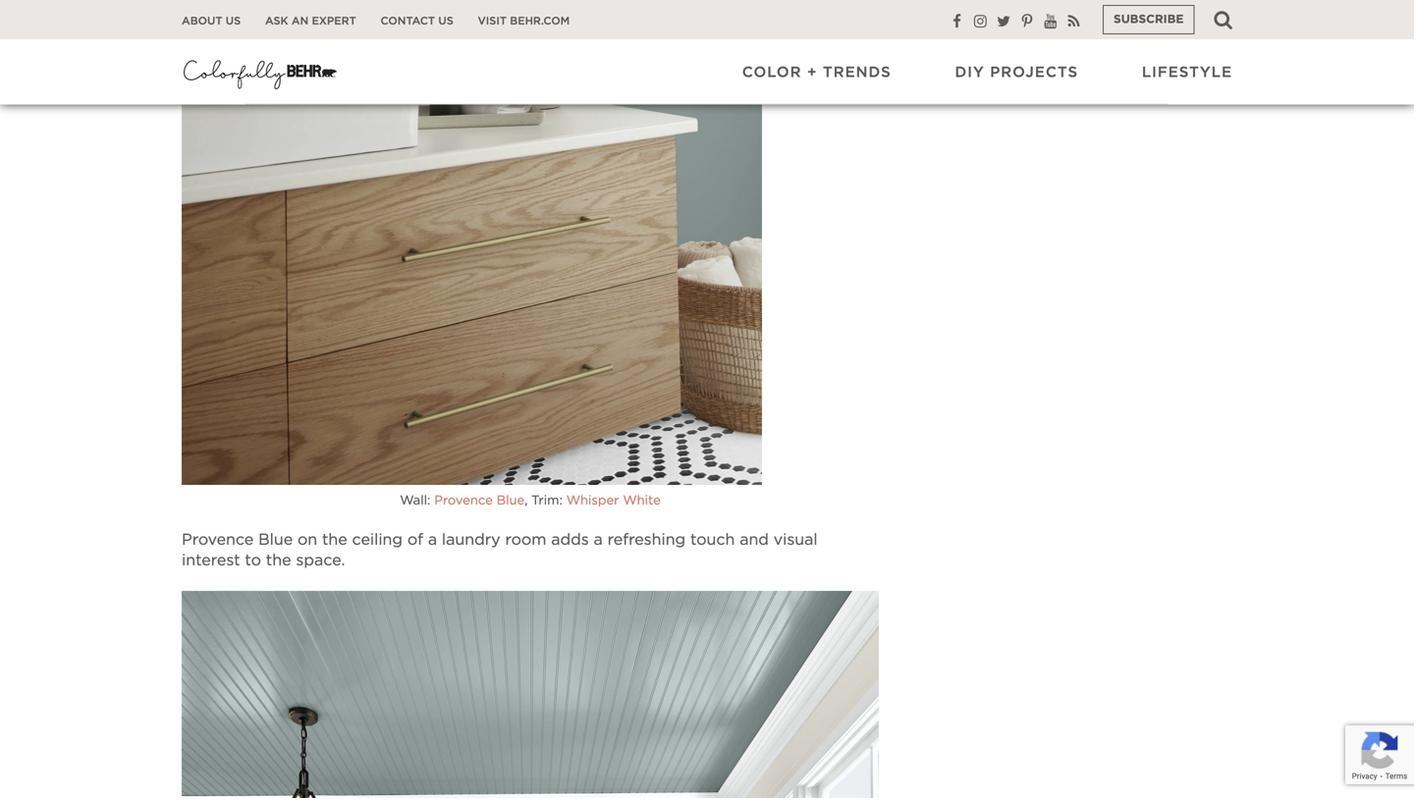 Task type: vqa. For each thing, say whether or not it's contained in the screenshot.
'designers.'
no



Task type: describe. For each thing, give the bounding box(es) containing it.
provence inside provence blue on the ceiling of a laundry room adds a refreshing touch and visual interest to the space.
[[182, 533, 254, 548]]

touch
[[691, 533, 735, 548]]

search image
[[1215, 10, 1233, 29]]

subscribe
[[1114, 14, 1184, 26]]

about us
[[182, 16, 241, 27]]

and
[[740, 533, 769, 548]]

to
[[245, 553, 261, 569]]

color + trends
[[742, 65, 892, 80]]

1 vertical spatial the
[[266, 553, 291, 569]]

adds
[[551, 533, 589, 548]]

room
[[505, 533, 547, 548]]

visit
[[478, 16, 507, 27]]

an
[[292, 16, 309, 27]]

+
[[808, 65, 818, 80]]

space.
[[296, 553, 345, 569]]

trim:
[[532, 495, 563, 508]]

visual
[[774, 533, 818, 548]]

ask an expert
[[265, 16, 356, 27]]

diy projects
[[955, 65, 1079, 80]]

lifestyle
[[1142, 65, 1233, 80]]

1 horizontal spatial provence
[[434, 495, 493, 508]]

laundry
[[442, 533, 501, 548]]

ask
[[265, 16, 288, 27]]

trends
[[823, 65, 892, 80]]

color + trends link
[[742, 63, 892, 82]]

ask an expert link
[[265, 14, 356, 28]]

us for about us
[[226, 16, 241, 27]]

whisper
[[567, 495, 619, 508]]



Task type: locate. For each thing, give the bounding box(es) containing it.
,
[[525, 495, 528, 508]]

colorfully behr image
[[182, 54, 339, 93]]

the up the space.
[[322, 533, 348, 548]]

whisper white link
[[567, 495, 661, 508]]

1 horizontal spatial a
[[594, 533, 603, 548]]

0 horizontal spatial a
[[428, 533, 437, 548]]

blue inside provence blue on the ceiling of a laundry room adds a refreshing touch and visual interest to the space.
[[258, 533, 293, 548]]

subscribe link
[[1103, 5, 1195, 34]]

1 vertical spatial blue
[[258, 533, 293, 548]]

a large home laundry room, the spaces feature a chrome washer and dryer.  the ceiling is painted with an accent color called provence blue. image
[[182, 591, 879, 799]]

of
[[407, 533, 423, 548]]

1 horizontal spatial us
[[438, 16, 454, 27]]

0 vertical spatial blue
[[497, 495, 525, 508]]

behr.com
[[510, 16, 570, 27]]

a
[[428, 533, 437, 548], [594, 533, 603, 548]]

blue
[[497, 495, 525, 508], [258, 533, 293, 548]]

visit behr.com
[[478, 16, 570, 27]]

color
[[742, 65, 802, 80]]

blue left trim:
[[497, 495, 525, 508]]

a scandinavian style bathroom featuring a bold black and white pattern on the floor tile.  the vanity is a medium warm wood tone with with a large wood grain and the hardware is a metallic gold tone.  the walls are painted in cool tone called provence blue. image
[[182, 0, 762, 486]]

provence blue on the ceiling of a laundry room adds a refreshing touch and visual interest to the space.
[[182, 533, 818, 569]]

the
[[322, 533, 348, 548], [266, 553, 291, 569]]

the right to
[[266, 553, 291, 569]]

1 a from the left
[[428, 533, 437, 548]]

diy
[[955, 65, 985, 80]]

1 horizontal spatial blue
[[497, 495, 525, 508]]

0 horizontal spatial blue
[[258, 533, 293, 548]]

blue up to
[[258, 533, 293, 548]]

a right adds
[[594, 533, 603, 548]]

white
[[623, 495, 661, 508]]

about
[[182, 16, 222, 27]]

diy projects link
[[955, 63, 1079, 82]]

us right the about
[[226, 16, 241, 27]]

2 a from the left
[[594, 533, 603, 548]]

wall:
[[400, 495, 431, 508]]

about us link
[[182, 14, 241, 28]]

on
[[298, 533, 317, 548]]

ceiling
[[352, 533, 403, 548]]

contact us link
[[381, 14, 454, 28]]

expert
[[312, 16, 356, 27]]

projects
[[990, 65, 1079, 80]]

0 horizontal spatial us
[[226, 16, 241, 27]]

contact us
[[381, 16, 454, 27]]

provence up interest
[[182, 533, 254, 548]]

contact
[[381, 16, 435, 27]]

provence up laundry
[[434, 495, 493, 508]]

2 us from the left
[[438, 16, 454, 27]]

provence
[[434, 495, 493, 508], [182, 533, 254, 548]]

us for contact us
[[438, 16, 454, 27]]

0 horizontal spatial the
[[266, 553, 291, 569]]

a right of
[[428, 533, 437, 548]]

0 vertical spatial the
[[322, 533, 348, 548]]

wall: provence blue , trim: whisper white
[[400, 495, 661, 508]]

visit behr.com link
[[478, 14, 570, 28]]

provence blue link
[[434, 495, 525, 508]]

lifestyle link
[[1142, 63, 1233, 82]]

1 us from the left
[[226, 16, 241, 27]]

interest
[[182, 553, 240, 569]]

0 vertical spatial provence
[[434, 495, 493, 508]]

0 horizontal spatial provence
[[182, 533, 254, 548]]

1 vertical spatial provence
[[182, 533, 254, 548]]

refreshing
[[608, 533, 686, 548]]

1 horizontal spatial the
[[322, 533, 348, 548]]

us right contact
[[438, 16, 454, 27]]

us
[[226, 16, 241, 27], [438, 16, 454, 27]]



